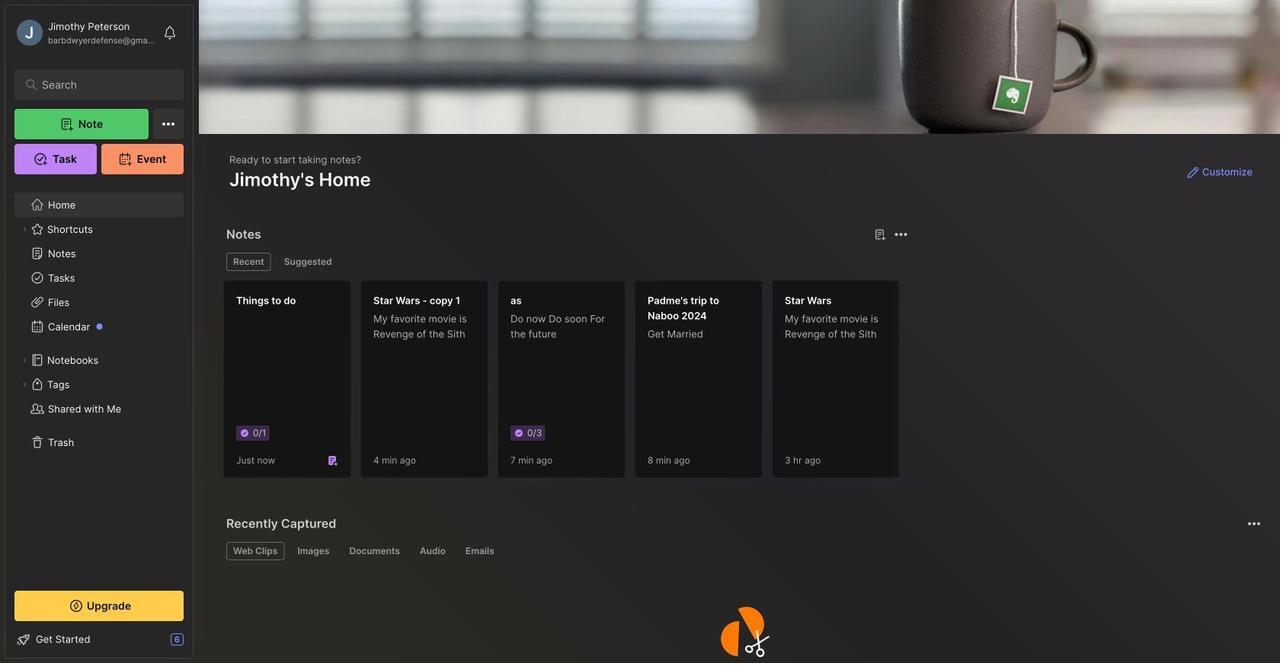 Task type: describe. For each thing, give the bounding box(es) containing it.
Help and Learning task checklist field
[[5, 628, 193, 652]]

Search text field
[[42, 78, 163, 92]]

expand notebooks image
[[20, 356, 29, 365]]

expand tags image
[[20, 380, 29, 389]]

More actions field
[[890, 224, 912, 245]]

click to collapse image
[[192, 636, 204, 654]]



Task type: vqa. For each thing, say whether or not it's contained in the screenshot.
Upgrade POPUP BUTTON
no



Task type: locate. For each thing, give the bounding box(es) containing it.
2 tab list from the top
[[226, 543, 1259, 561]]

none search field inside main element
[[42, 75, 163, 94]]

tab
[[226, 253, 271, 271], [277, 253, 339, 271], [226, 543, 285, 561], [291, 543, 336, 561], [343, 543, 407, 561], [413, 543, 453, 561], [459, 543, 501, 561]]

more actions image
[[892, 226, 910, 244]]

tab list
[[226, 253, 906, 271], [226, 543, 1259, 561]]

tree
[[5, 184, 193, 578]]

0 vertical spatial tab list
[[226, 253, 906, 271]]

1 tab list from the top
[[226, 253, 906, 271]]

1 vertical spatial tab list
[[226, 543, 1259, 561]]

None search field
[[42, 75, 163, 94]]

tree inside main element
[[5, 184, 193, 578]]

main element
[[0, 0, 198, 664]]

row group
[[223, 280, 1280, 488]]

Account field
[[14, 18, 155, 48]]



